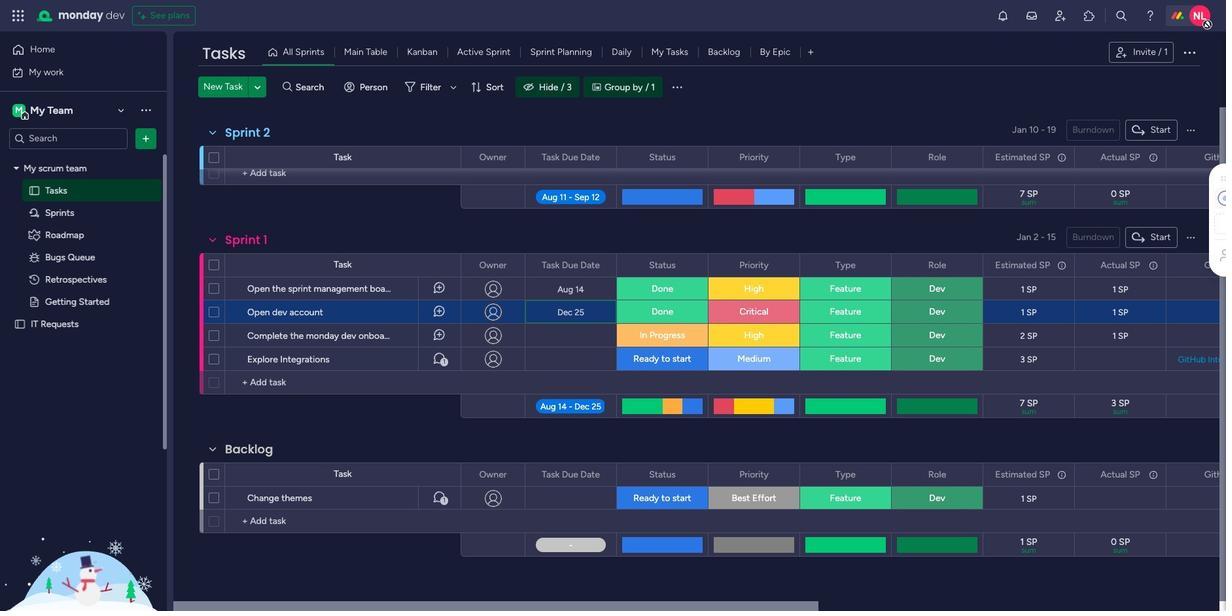 Task type: locate. For each thing, give the bounding box(es) containing it.
0 horizontal spatial menu image
[[671, 81, 684, 94]]

1 vertical spatial + add task text field
[[232, 375, 455, 391]]

public board image
[[28, 184, 41, 197], [14, 318, 26, 330]]

caret down image
[[14, 164, 19, 173]]

option
[[0, 156, 167, 159]]

Search in workspace field
[[27, 131, 109, 146]]

public board image
[[28, 296, 41, 308]]

help image
[[1144, 9, 1158, 22]]

None field
[[199, 43, 249, 65], [222, 124, 274, 141], [476, 150, 510, 165], [539, 150, 604, 165], [646, 150, 679, 165], [737, 150, 772, 165], [833, 150, 860, 165], [926, 150, 950, 165], [993, 150, 1054, 165], [1098, 150, 1144, 165], [1202, 150, 1227, 165], [222, 232, 271, 249], [476, 258, 510, 273], [539, 258, 604, 273], [646, 258, 679, 273], [737, 258, 772, 273], [833, 258, 860, 273], [926, 258, 950, 273], [993, 258, 1054, 273], [1098, 258, 1144, 273], [1202, 258, 1227, 273], [222, 441, 277, 458], [476, 468, 510, 482], [539, 468, 604, 482], [646, 468, 679, 482], [737, 468, 772, 482], [833, 468, 860, 482], [926, 468, 950, 482], [993, 468, 1054, 482], [1098, 468, 1144, 482], [1202, 468, 1227, 482], [199, 43, 249, 65], [222, 124, 274, 141], [476, 150, 510, 165], [539, 150, 604, 165], [646, 150, 679, 165], [737, 150, 772, 165], [833, 150, 860, 165], [926, 150, 950, 165], [993, 150, 1054, 165], [1098, 150, 1144, 165], [1202, 150, 1227, 165], [222, 232, 271, 249], [476, 258, 510, 273], [539, 258, 604, 273], [646, 258, 679, 273], [737, 258, 772, 273], [833, 258, 860, 273], [926, 258, 950, 273], [993, 258, 1054, 273], [1098, 258, 1144, 273], [1202, 258, 1227, 273], [222, 441, 277, 458], [476, 468, 510, 482], [539, 468, 604, 482], [646, 468, 679, 482], [737, 468, 772, 482], [833, 468, 860, 482], [926, 468, 950, 482], [993, 468, 1054, 482], [1098, 468, 1144, 482], [1202, 468, 1227, 482]]

1 horizontal spatial public board image
[[28, 184, 41, 197]]

1 vertical spatial public board image
[[14, 318, 26, 330]]

1 horizontal spatial menu image
[[1186, 232, 1197, 243]]

arrow down image
[[446, 79, 462, 95]]

home image
[[12, 43, 25, 56]]

options image
[[507, 146, 516, 169], [1057, 146, 1066, 169], [507, 254, 516, 277], [782, 254, 791, 277], [965, 254, 974, 277], [1057, 254, 1066, 277], [182, 273, 192, 304], [182, 296, 192, 328], [182, 320, 192, 351], [182, 343, 192, 375], [507, 464, 516, 486], [598, 464, 608, 486], [690, 464, 699, 486], [965, 464, 974, 486]]

column information image
[[1057, 260, 1068, 271]]

Search field
[[292, 78, 332, 96]]

workspace options image
[[139, 104, 153, 117]]

column information image
[[1057, 152, 1068, 163], [1149, 152, 1159, 163], [1149, 260, 1159, 271], [1057, 470, 1068, 480], [1149, 470, 1159, 480]]

+ Add task text field
[[232, 166, 455, 181], [232, 375, 455, 391]]

lottie animation image
[[0, 479, 167, 612]]

apps image
[[1084, 9, 1097, 22]]

list box
[[0, 155, 167, 512]]

0 horizontal spatial public board image
[[14, 318, 26, 330]]

menu image
[[671, 81, 684, 94], [1186, 232, 1197, 243]]

my work image
[[12, 66, 24, 78]]

workspace selection element
[[12, 102, 75, 119]]

inbox image
[[1026, 9, 1039, 22]]

v2 search image
[[283, 80, 292, 94]]

0 vertical spatial public board image
[[28, 184, 41, 197]]

options image
[[1182, 45, 1198, 60], [139, 132, 153, 145], [598, 146, 608, 169], [1148, 146, 1158, 169], [598, 254, 608, 277], [690, 254, 699, 277], [873, 254, 883, 277], [1148, 254, 1158, 277], [782, 464, 791, 486], [873, 464, 883, 486], [1057, 464, 1066, 486], [1148, 464, 1158, 486]]

0 vertical spatial menu image
[[671, 81, 684, 94]]

0 vertical spatial + add task text field
[[232, 166, 455, 181]]



Task type: vqa. For each thing, say whether or not it's contained in the screenshot.
9th 0 from the top of the page
no



Task type: describe. For each thing, give the bounding box(es) containing it.
menu image
[[1186, 125, 1197, 136]]

1 vertical spatial menu image
[[1186, 232, 1197, 243]]

lottie animation element
[[0, 479, 167, 612]]

search everything image
[[1116, 9, 1129, 22]]

add view image
[[809, 47, 814, 57]]

noah lott image
[[1190, 5, 1211, 26]]

invite members image
[[1055, 9, 1068, 22]]

notifications image
[[997, 9, 1010, 22]]

2 + add task text field from the top
[[232, 375, 455, 391]]

select product image
[[12, 9, 25, 22]]

see plans image
[[138, 8, 150, 24]]

angle down image
[[254, 82, 261, 92]]

1 + add task text field from the top
[[232, 166, 455, 181]]

workspace image
[[12, 103, 26, 118]]

+ Add task text field
[[232, 514, 455, 530]]



